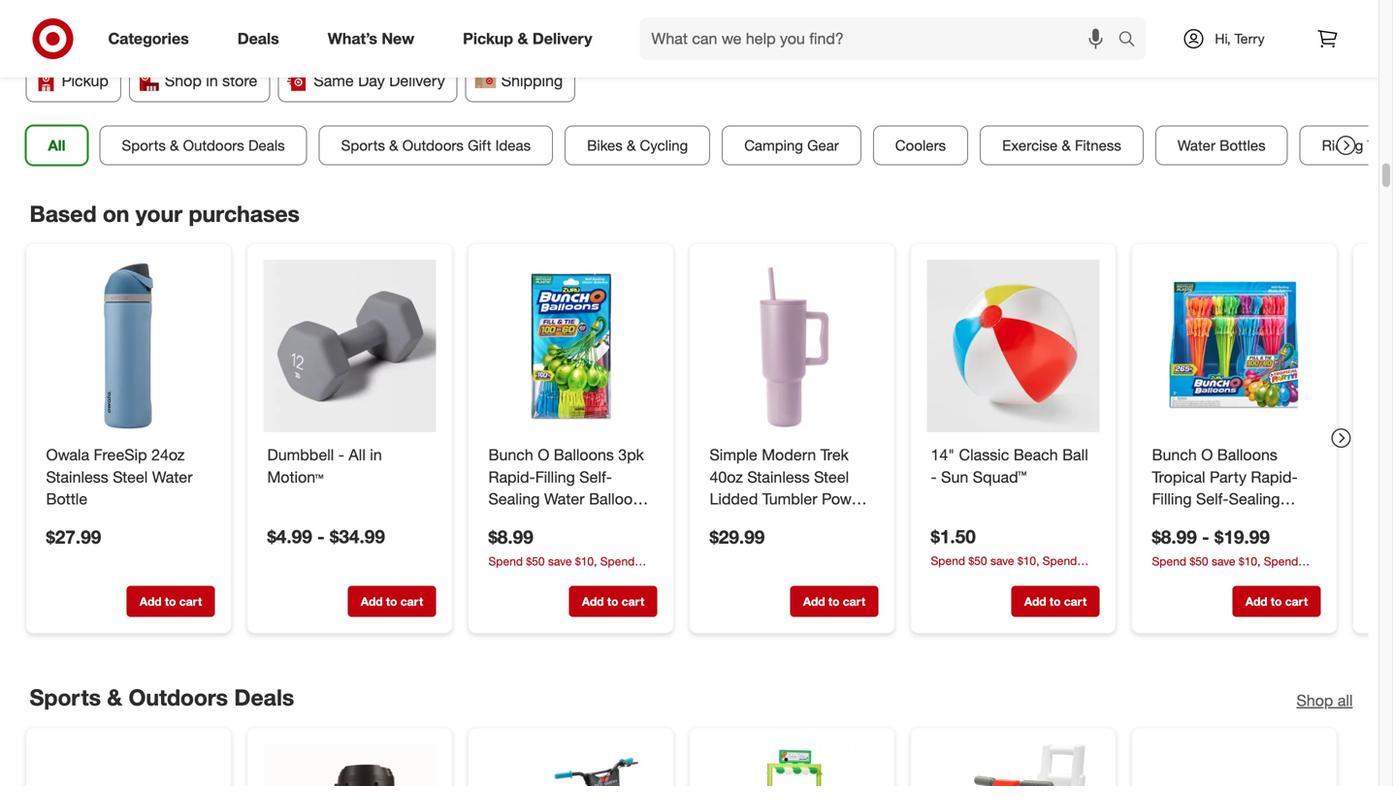 Task type: vqa. For each thing, say whether or not it's contained in the screenshot.
EXERCISE & FITNESS
yes



Task type: locate. For each thing, give the bounding box(es) containing it.
2 steel from the left
[[814, 468, 849, 487]]

to
[[165, 595, 176, 609], [386, 595, 397, 609], [607, 595, 618, 609], [828, 595, 840, 609], [1050, 595, 1061, 609], [1271, 595, 1282, 609]]

- left the '$19.99'
[[1202, 526, 1210, 549]]

0 vertical spatial delivery
[[533, 29, 592, 48]]

$100 inside "bunch o balloons 3pk rapid-filling self- sealing water balloons by zuru $8.99 spend $50 save $10, spend $100 save $25 on select toys"
[[489, 571, 514, 586]]

1 $8.99 from the left
[[489, 526, 533, 549]]

cart for owala freesip 24oz stainless steel water bottle
[[179, 595, 202, 609]]

sports for sports & outdoors gift ideas button
[[341, 136, 385, 154]]

bunch
[[489, 446, 533, 465], [1152, 446, 1197, 465]]

2 horizontal spatial $100
[[1152, 571, 1177, 586]]

$10,
[[1018, 554, 1040, 568], [575, 554, 597, 569], [1239, 554, 1261, 569]]

pickup for pickup & delivery
[[463, 29, 513, 48]]

2 by from the left
[[1261, 512, 1278, 531]]

5 cart from the left
[[1064, 595, 1087, 609]]

1 horizontal spatial pickup
[[463, 29, 513, 48]]

1 to from the left
[[165, 595, 176, 609]]

pickup
[[463, 29, 513, 48], [62, 71, 109, 90]]

owala freesip 24oz stainless steel water bottle
[[46, 446, 193, 509]]

1 horizontal spatial select
[[1025, 570, 1056, 585]]

0 horizontal spatial self-
[[580, 468, 612, 487]]

-
[[338, 446, 344, 465], [931, 468, 937, 487], [317, 526, 325, 548], [1202, 526, 1210, 549]]

bunch inside "bunch o balloons 3pk rapid-filling self- sealing water balloons by zuru $8.99 spend $50 save $10, spend $100 save $25 on select toys"
[[489, 446, 533, 465]]

1 horizontal spatial bunch
[[1152, 446, 1197, 465]]

- for dumbbell - all in motion™
[[338, 446, 344, 465]]

0 horizontal spatial pickup
[[62, 71, 109, 90]]

in
[[206, 71, 218, 90], [370, 446, 382, 465]]

stainless inside owala freesip 24oz stainless steel water bottle
[[46, 468, 108, 487]]

0 horizontal spatial o
[[538, 446, 549, 465]]

spend $50 save $10, spend $100 save $25 on select toys button
[[931, 553, 1100, 585], [489, 553, 657, 586], [1152, 553, 1321, 586]]

$10, down the bunch o balloons 3pk rapid-filling self- sealing water balloons by zuru link at the left bottom
[[575, 554, 597, 569]]

to for owala freesip 24oz stainless steel water bottle
[[165, 595, 176, 609]]

1 cart from the left
[[179, 595, 202, 609]]

steel down freesip
[[113, 468, 148, 487]]

0 horizontal spatial $8.99
[[489, 526, 533, 549]]

0 horizontal spatial $25
[[544, 571, 563, 586]]

sealing inside bunch o balloons tropical party rapid- filling self-sealing water balloons by zuru
[[1229, 490, 1280, 509]]

5 to from the left
[[1050, 595, 1061, 609]]

1 sealing from the left
[[489, 490, 540, 509]]

spend $50 save $10, spend $100 save $25 on select toys button down $1.50
[[931, 553, 1100, 585]]

1 vertical spatial self-
[[1196, 490, 1229, 509]]

stainless down the modern
[[747, 468, 810, 487]]

1 horizontal spatial delivery
[[533, 29, 592, 48]]

1 vertical spatial shop
[[1297, 692, 1333, 711]]

shop all
[[1297, 692, 1353, 711]]

sports & outdoors deals
[[122, 136, 285, 154], [30, 685, 294, 712]]

1 add to cart button from the left
[[127, 587, 215, 618]]

1 horizontal spatial in
[[370, 446, 382, 465]]

select inside $1.50 spend $50 save $10, spend $100 save $25 on select toys
[[1025, 570, 1056, 585]]

add to cart button for bunch o balloons tropical party rapid- filling self-sealing water balloons by zuru
[[1233, 587, 1321, 618]]

1 horizontal spatial o
[[1201, 446, 1213, 465]]

1 vertical spatial filling
[[1152, 490, 1192, 509]]

24oz
[[151, 446, 185, 465]]

0 horizontal spatial filling
[[535, 468, 575, 487]]

0 horizontal spatial by
[[489, 512, 505, 531]]

cart for bunch o balloons 3pk rapid-filling self- sealing water balloons by zuru
[[622, 595, 644, 609]]

bikes & cycling button
[[565, 125, 710, 165]]

delivery
[[533, 29, 592, 48], [389, 71, 445, 90]]

select
[[1025, 570, 1056, 585], [582, 571, 613, 586], [1246, 571, 1277, 586]]

pickup up the all button
[[62, 71, 109, 90]]

shop for shop in store
[[165, 71, 202, 90]]

What can we help you find? suggestions appear below search field
[[640, 17, 1123, 60]]

1 rapid- from the left
[[489, 468, 535, 487]]

0 vertical spatial in
[[206, 71, 218, 90]]

$100 inside $1.50 spend $50 save $10, spend $100 save $25 on select toys
[[931, 570, 956, 585]]

in left store
[[206, 71, 218, 90]]

3 add to cart button from the left
[[569, 587, 657, 618]]

$50
[[969, 554, 987, 568], [526, 554, 545, 569], [1190, 554, 1209, 569]]

1 horizontal spatial self-
[[1196, 490, 1229, 509]]

3 add to cart from the left
[[582, 595, 644, 609]]

to for bunch o balloons 3pk rapid-filling self- sealing water balloons by zuru
[[607, 595, 618, 609]]

0 vertical spatial self-
[[580, 468, 612, 487]]

1 horizontal spatial rapid-
[[1251, 468, 1298, 487]]

1 stainless from the left
[[46, 468, 108, 487]]

bottles
[[1220, 136, 1266, 154]]

bottle
[[46, 490, 87, 509]]

bikes
[[587, 136, 623, 154]]

1 horizontal spatial $100
[[931, 570, 956, 585]]

powder
[[822, 490, 875, 509]]

steel down trek
[[814, 468, 849, 487]]

pickup & delivery
[[463, 29, 592, 48]]

0 vertical spatial all
[[48, 136, 66, 154]]

zuru
[[509, 512, 552, 531], [1152, 535, 1195, 553]]

simple modern trek 40oz stainless steel lidded tumbler powder coat image
[[706, 260, 879, 433], [706, 260, 879, 433]]

pickup up shipping 'button' at the left
[[463, 29, 513, 48]]

o inside "bunch o balloons 3pk rapid-filling self- sealing water balloons by zuru $8.99 spend $50 save $10, spend $100 save $25 on select toys"
[[538, 446, 549, 465]]

on inside $8.99 - $19.99 spend $50 save $10, spend $100 save $25 on select toys
[[1230, 571, 1243, 586]]

2 horizontal spatial $25
[[1208, 571, 1226, 586]]

little tikes girl scout cookie booth - 20pc image
[[706, 744, 879, 787], [706, 744, 879, 787]]

14"
[[931, 446, 955, 465]]

schwinn piston 16" kids' bike - black/blue/red image
[[485, 744, 657, 787], [485, 744, 657, 787]]

add to cart button for bunch o balloons 3pk rapid-filling self- sealing water balloons by zuru
[[569, 587, 657, 618]]

water bottles
[[1178, 136, 1266, 154]]

o for zuru
[[1201, 446, 1213, 465]]

4 cart from the left
[[843, 595, 866, 609]]

1 vertical spatial all
[[349, 446, 366, 465]]

0 vertical spatial sports & outdoors deals
[[122, 136, 285, 154]]

rapid- inside bunch o balloons tropical party rapid- filling self-sealing water balloons by zuru
[[1251, 468, 1298, 487]]

what's new
[[328, 29, 414, 48]]

- inside $8.99 - $19.99 spend $50 save $10, spend $100 save $25 on select toys
[[1202, 526, 1210, 549]]

spend $50 save $10, spend $100 save $25 on select toys button down the '$19.99'
[[1152, 553, 1321, 586]]

0 horizontal spatial $50
[[526, 554, 545, 569]]

outdoors for sports & outdoors gift ideas button
[[402, 136, 464, 154]]

1 horizontal spatial toys
[[1059, 570, 1081, 585]]

$10, down squad™
[[1018, 554, 1040, 568]]

deals
[[237, 29, 279, 48], [248, 136, 285, 154], [234, 685, 294, 712]]

0 horizontal spatial in
[[206, 71, 218, 90]]

$8.99 - $19.99 spend $50 save $10, spend $100 save $25 on select toys
[[1152, 526, 1302, 586]]

0 horizontal spatial select
[[582, 571, 613, 586]]

bunch for zuru
[[1152, 446, 1197, 465]]

- right $4.99
[[317, 526, 325, 548]]

0 horizontal spatial steel
[[113, 468, 148, 487]]

bunch o balloons tropical party rapid- filling self-sealing water balloons by zuru link
[[1152, 444, 1317, 553]]

2 horizontal spatial $50
[[1190, 554, 1209, 569]]

ideas
[[495, 136, 531, 154]]

balloons
[[554, 446, 614, 465], [1217, 446, 1278, 465], [589, 490, 649, 509], [1197, 512, 1257, 531]]

6 add to cart button from the left
[[1233, 587, 1321, 618]]

2 add from the left
[[361, 595, 383, 609]]

3 cart from the left
[[622, 595, 644, 609]]

0 horizontal spatial sealing
[[489, 490, 540, 509]]

0 vertical spatial pickup
[[463, 29, 513, 48]]

5 add from the left
[[1024, 595, 1046, 609]]

2 sealing from the left
[[1229, 490, 1280, 509]]

1 horizontal spatial shop
[[1297, 692, 1333, 711]]

delivery for same day delivery
[[389, 71, 445, 90]]

0 vertical spatial shop
[[165, 71, 202, 90]]

1 by from the left
[[489, 512, 505, 531]]

to for bunch o balloons tropical party rapid- filling self-sealing water balloons by zuru
[[1271, 595, 1282, 609]]

bunch o balloons 3pk rapid-filling self-sealing water balloons by zuru image
[[485, 260, 657, 433], [485, 260, 657, 433]]

- inside dumbbell - all in motion™
[[338, 446, 344, 465]]

add to cart for dumbbell - all in motion™
[[361, 595, 423, 609]]

dumbbell - all in motion™ link
[[267, 444, 432, 489]]

2 horizontal spatial select
[[1246, 571, 1277, 586]]

lidded
[[710, 490, 758, 509]]

add for simple modern trek 40oz stainless steel lidded tumbler powder coat
[[803, 595, 825, 609]]

spend $50 save $10, spend $100 save $25 on select toys button down the bunch o balloons 3pk rapid-filling self- sealing water balloons by zuru link at the left bottom
[[489, 553, 657, 586]]

1 horizontal spatial zuru
[[1152, 535, 1195, 553]]

stainless inside simple modern trek 40oz stainless steel lidded tumbler powder coat $29.99
[[747, 468, 810, 487]]

on
[[103, 200, 129, 227], [1008, 570, 1021, 585], [566, 571, 579, 586], [1230, 571, 1243, 586]]

shop inside button
[[165, 71, 202, 90]]

3 to from the left
[[607, 595, 618, 609]]

2 horizontal spatial $10,
[[1239, 554, 1261, 569]]

riding
[[1322, 136, 1364, 154]]

zuru inside "bunch o balloons 3pk rapid-filling self- sealing water balloons by zuru $8.99 spend $50 save $10, spend $100 save $25 on select toys"
[[509, 512, 552, 531]]

nick jr. paw patrol marshall fire truck kids' ride-on with lights, sounds, storage and walking bar image
[[927, 744, 1100, 787], [927, 744, 1100, 787]]

add
[[140, 595, 162, 609], [361, 595, 383, 609], [582, 595, 604, 609], [803, 595, 825, 609], [1024, 595, 1046, 609], [1246, 595, 1268, 609]]

2 o from the left
[[1201, 446, 1213, 465]]

add to cart for bunch o balloons tropical party rapid- filling self-sealing water balloons by zuru
[[1246, 595, 1308, 609]]

2 to from the left
[[386, 595, 397, 609]]

$8.99
[[489, 526, 533, 549], [1152, 526, 1197, 549]]

- left 'sun'
[[931, 468, 937, 487]]

6 to from the left
[[1271, 595, 1282, 609]]

bunch inside bunch o balloons tropical party rapid- filling self-sealing water balloons by zuru
[[1152, 446, 1197, 465]]

$50 down $1.50
[[969, 554, 987, 568]]

$4.99
[[267, 526, 312, 548]]

1 horizontal spatial $25
[[986, 570, 1005, 585]]

owala freesip 24oz stainless steel water bottle image
[[42, 260, 215, 433], [42, 260, 215, 433]]

1 o from the left
[[538, 446, 549, 465]]

stainless down owala
[[46, 468, 108, 487]]

balloons left 3pk
[[554, 446, 614, 465]]

1 horizontal spatial spend $50 save $10, spend $100 save $25 on select toys button
[[931, 553, 1100, 585]]

steel
[[113, 468, 148, 487], [814, 468, 849, 487]]

0 horizontal spatial delivery
[[389, 71, 445, 90]]

4 add from the left
[[803, 595, 825, 609]]

2 add to cart from the left
[[361, 595, 423, 609]]

sports & outdoors deals button
[[99, 125, 307, 165]]

shop
[[165, 71, 202, 90], [1297, 692, 1333, 711]]

5 add to cart from the left
[[1024, 595, 1087, 609]]

bunch o balloons 3pk rapid-filling self- sealing water balloons by zuru link
[[489, 444, 653, 531]]

2 horizontal spatial spend $50 save $10, spend $100 save $25 on select toys button
[[1152, 553, 1321, 586]]

& for exercise & fitness button
[[1062, 136, 1071, 154]]

add to cart button for simple modern trek 40oz stainless steel lidded tumbler powder coat
[[790, 587, 879, 618]]

water inside bunch o balloons tropical party rapid- filling self-sealing water balloons by zuru
[[1152, 512, 1193, 531]]

0 vertical spatial zuru
[[509, 512, 552, 531]]

4 add to cart button from the left
[[790, 587, 879, 618]]

1 horizontal spatial by
[[1261, 512, 1278, 531]]

0 vertical spatial deals
[[237, 29, 279, 48]]

1 steel from the left
[[113, 468, 148, 487]]

6 cart from the left
[[1285, 595, 1308, 609]]

outdoors for "sports & outdoors deals" button
[[183, 136, 244, 154]]

shop left all at the bottom right of the page
[[1297, 692, 1333, 711]]

2 $8.99 from the left
[[1152, 526, 1197, 549]]

based on your purchases
[[30, 200, 300, 227]]

zuru inside bunch o balloons tropical party rapid- filling self-sealing water balloons by zuru
[[1152, 535, 1195, 553]]

$19.99
[[1215, 526, 1270, 549]]

add to cart for bunch o balloons 3pk rapid-filling self- sealing water balloons by zuru
[[582, 595, 644, 609]]

0 horizontal spatial spend $50 save $10, spend $100 save $25 on select toys button
[[489, 553, 657, 586]]

2 horizontal spatial sports
[[341, 136, 385, 154]]

- for $8.99 - $19.99 spend $50 save $10, spend $100 save $25 on select toys
[[1202, 526, 1210, 549]]

pickup inside button
[[62, 71, 109, 90]]

delivery up shipping
[[533, 29, 592, 48]]

2 rapid- from the left
[[1251, 468, 1298, 487]]

by inside "bunch o balloons 3pk rapid-filling self- sealing water balloons by zuru $8.99 spend $50 save $10, spend $100 save $25 on select toys"
[[489, 512, 505, 531]]

0 vertical spatial filling
[[535, 468, 575, 487]]

hi, terry
[[1215, 30, 1265, 47]]

& inside button
[[627, 136, 636, 154]]

outdoors
[[183, 136, 244, 154], [402, 136, 464, 154], [129, 685, 228, 712]]

dumbbell - all in motion™
[[267, 446, 382, 487]]

spend
[[931, 554, 965, 568], [1043, 554, 1077, 568], [489, 554, 523, 569], [600, 554, 635, 569], [1152, 554, 1187, 569], [1264, 554, 1298, 569]]

o inside bunch o balloons tropical party rapid- filling self-sealing water balloons by zuru
[[1201, 446, 1213, 465]]

1 horizontal spatial steel
[[814, 468, 849, 487]]

0 horizontal spatial shop
[[165, 71, 202, 90]]

2 add to cart button from the left
[[348, 587, 436, 618]]

add to cart button for owala freesip 24oz stainless steel water bottle
[[127, 587, 215, 618]]

1 vertical spatial pickup
[[62, 71, 109, 90]]

$10, down the '$19.99'
[[1239, 554, 1261, 569]]

bunch o balloons tropical party rapid-filling self-sealing water balloons by zuru image
[[1148, 260, 1321, 433], [1148, 260, 1321, 433]]

dumbbell - all in motion™ image
[[263, 260, 436, 433], [263, 260, 436, 433]]

0 horizontal spatial zuru
[[509, 512, 552, 531]]

adventure is out there tool kit with spotlight image
[[263, 744, 436, 787], [263, 744, 436, 787]]

shop down categories 'link'
[[165, 71, 202, 90]]

0 horizontal spatial rapid-
[[489, 468, 535, 487]]

riding toys button
[[1300, 125, 1393, 165]]

1 horizontal spatial $10,
[[1018, 554, 1040, 568]]

1 horizontal spatial stainless
[[747, 468, 810, 487]]

2 horizontal spatial toys
[[1280, 571, 1302, 586]]

2 cart from the left
[[400, 595, 423, 609]]

same
[[314, 71, 354, 90]]

balloons up party
[[1217, 446, 1278, 465]]

- for $4.99 - $34.99
[[317, 526, 325, 548]]

$25 inside $8.99 - $19.99 spend $50 save $10, spend $100 save $25 on select toys
[[1208, 571, 1226, 586]]

4 add to cart from the left
[[803, 595, 866, 609]]

0 horizontal spatial all
[[48, 136, 66, 154]]

1 vertical spatial in
[[370, 446, 382, 465]]

1 add to cart from the left
[[140, 595, 202, 609]]

all down pickup button
[[48, 136, 66, 154]]

add for dumbbell - all in motion™
[[361, 595, 383, 609]]

1 horizontal spatial filling
[[1152, 490, 1192, 509]]

new
[[382, 29, 414, 48]]

sealing
[[489, 490, 540, 509], [1229, 490, 1280, 509]]

o
[[538, 446, 549, 465], [1201, 446, 1213, 465]]

6 add to cart from the left
[[1246, 595, 1308, 609]]

o up party
[[1201, 446, 1213, 465]]

self- inside "bunch o balloons 3pk rapid-filling self- sealing water balloons by zuru $8.99 spend $50 save $10, spend $100 save $25 on select toys"
[[580, 468, 612, 487]]

2 stainless from the left
[[747, 468, 810, 487]]

classic
[[959, 446, 1009, 465]]

1 horizontal spatial sports
[[122, 136, 166, 154]]

6 add from the left
[[1246, 595, 1268, 609]]

all right dumbbell
[[349, 446, 366, 465]]

by inside bunch o balloons tropical party rapid- filling self-sealing water balloons by zuru
[[1261, 512, 1278, 531]]

4 to from the left
[[828, 595, 840, 609]]

1 vertical spatial zuru
[[1152, 535, 1195, 553]]

delivery right day
[[389, 71, 445, 90]]

in right dumbbell
[[370, 446, 382, 465]]

$100 inside $8.99 - $19.99 spend $50 save $10, spend $100 save $25 on select toys
[[1152, 571, 1177, 586]]

5 add to cart button from the left
[[1011, 587, 1100, 618]]

0 horizontal spatial toys
[[617, 571, 638, 586]]

& for "sports & outdoors deals" button
[[170, 136, 179, 154]]

0 horizontal spatial bunch
[[489, 446, 533, 465]]

jetson pixel hoverboard image
[[42, 744, 215, 787], [42, 744, 215, 787]]

1 horizontal spatial $50
[[969, 554, 987, 568]]

steel inside simple modern trek 40oz stainless steel lidded tumbler powder coat $29.99
[[814, 468, 849, 487]]

balloons down 3pk
[[589, 490, 649, 509]]

to for simple modern trek 40oz stainless steel lidded tumbler powder coat
[[828, 595, 840, 609]]

1 horizontal spatial all
[[349, 446, 366, 465]]

1 horizontal spatial sealing
[[1229, 490, 1280, 509]]

add for bunch o balloons tropical party rapid- filling self-sealing water balloons by zuru
[[1246, 595, 1268, 609]]

gear
[[807, 136, 839, 154]]

o left 3pk
[[538, 446, 549, 465]]

0 horizontal spatial stainless
[[46, 468, 108, 487]]

trek
[[821, 446, 849, 465]]

0 horizontal spatial $100
[[489, 571, 514, 586]]

&
[[518, 29, 528, 48], [170, 136, 179, 154], [389, 136, 398, 154], [627, 136, 636, 154], [1062, 136, 1071, 154], [107, 685, 122, 712]]

select inside $8.99 - $19.99 spend $50 save $10, spend $100 save $25 on select toys
[[1246, 571, 1277, 586]]

add to cart for simple modern trek 40oz stainless steel lidded tumbler powder coat
[[803, 595, 866, 609]]

0 horizontal spatial $10,
[[575, 554, 597, 569]]

1 vertical spatial delivery
[[389, 71, 445, 90]]

1 bunch from the left
[[489, 446, 533, 465]]

water inside owala freesip 24oz stainless steel water bottle
[[152, 468, 193, 487]]

delivery inside button
[[389, 71, 445, 90]]

1 horizontal spatial $8.99
[[1152, 526, 1197, 549]]

2 bunch from the left
[[1152, 446, 1197, 465]]

1 add from the left
[[140, 595, 162, 609]]

$50 down the bunch o balloons 3pk rapid-filling self- sealing water balloons by zuru link at the left bottom
[[526, 554, 545, 569]]

search
[[1109, 31, 1156, 50]]

same day delivery button
[[278, 59, 458, 102]]

add to cart
[[140, 595, 202, 609], [361, 595, 423, 609], [582, 595, 644, 609], [803, 595, 866, 609], [1024, 595, 1087, 609], [1246, 595, 1308, 609]]

$50 down bunch o balloons tropical party rapid- filling self-sealing water balloons by zuru
[[1190, 554, 1209, 569]]

select inside "bunch o balloons 3pk rapid-filling self- sealing water balloons by zuru $8.99 spend $50 save $10, spend $100 save $25 on select toys"
[[582, 571, 613, 586]]

on inside "bunch o balloons 3pk rapid-filling self- sealing water balloons by zuru $8.99 spend $50 save $10, spend $100 save $25 on select toys"
[[566, 571, 579, 586]]

1 vertical spatial deals
[[248, 136, 285, 154]]

3 add from the left
[[582, 595, 604, 609]]

- right dumbbell
[[338, 446, 344, 465]]

toys inside $8.99 - $19.99 spend $50 save $10, spend $100 save $25 on select toys
[[1280, 571, 1302, 586]]

cart
[[179, 595, 202, 609], [400, 595, 423, 609], [622, 595, 644, 609], [843, 595, 866, 609], [1064, 595, 1087, 609], [1285, 595, 1308, 609]]

cycling
[[640, 136, 688, 154]]



Task type: describe. For each thing, give the bounding box(es) containing it.
add to cart button for 14" classic beach ball - sun squad™
[[1011, 587, 1100, 618]]

to for 14" classic beach ball - sun squad™
[[1050, 595, 1061, 609]]

cart for dumbbell - all in motion™
[[400, 595, 423, 609]]

what's new link
[[311, 17, 439, 60]]

camping gear button
[[722, 125, 861, 165]]

all inside dumbbell - all in motion™
[[349, 446, 366, 465]]

based
[[30, 200, 97, 227]]

your
[[136, 200, 183, 227]]

bikes & cycling
[[587, 136, 688, 154]]

coolers
[[895, 136, 946, 154]]

day
[[358, 71, 385, 90]]

exercise
[[1002, 136, 1058, 154]]

exercise & fitness button
[[980, 125, 1144, 165]]

40oz
[[710, 468, 743, 487]]

3pk
[[618, 446, 644, 465]]

$10, inside $8.99 - $19.99 spend $50 save $10, spend $100 save $25 on select toys
[[1239, 554, 1261, 569]]

filling inside "bunch o balloons 3pk rapid-filling self- sealing water balloons by zuru $8.99 spend $50 save $10, spend $100 save $25 on select toys"
[[535, 468, 575, 487]]

spend $50 save $10, spend $100 save $25 on select toys button for $8.99
[[489, 553, 657, 586]]

pickup button
[[26, 59, 121, 102]]

squad™
[[973, 468, 1027, 487]]

0 horizontal spatial sports
[[30, 685, 101, 712]]

self- inside bunch o balloons tropical party rapid- filling self-sealing water balloons by zuru
[[1196, 490, 1229, 509]]

shop in store
[[165, 71, 257, 90]]

simple
[[710, 446, 758, 465]]

motion™
[[267, 468, 323, 487]]

deals inside button
[[248, 136, 285, 154]]

$50 inside $8.99 - $19.99 spend $50 save $10, spend $100 save $25 on select toys
[[1190, 554, 1209, 569]]

bunch o balloons tropical party rapid- filling self-sealing water balloons by zuru
[[1152, 446, 1298, 553]]

$25 inside $1.50 spend $50 save $10, spend $100 save $25 on select toys
[[986, 570, 1005, 585]]

gift
[[468, 136, 491, 154]]

shop in store button
[[129, 59, 270, 102]]

$29.99
[[710, 526, 765, 549]]

coolers button
[[873, 125, 968, 165]]

riding toys
[[1322, 136, 1393, 154]]

water inside button
[[1178, 136, 1216, 154]]

shipping button
[[465, 59, 575, 102]]

delivery for pickup & delivery
[[533, 29, 592, 48]]

cart for 14" classic beach ball - sun squad™
[[1064, 595, 1087, 609]]

to for dumbbell - all in motion™
[[386, 595, 397, 609]]

cart for simple modern trek 40oz stainless steel lidded tumbler powder coat
[[843, 595, 866, 609]]

owala
[[46, 446, 89, 465]]

dumbbell
[[267, 446, 334, 465]]

add to cart for 14" classic beach ball - sun squad™
[[1024, 595, 1087, 609]]

simple modern trek 40oz stainless steel lidded tumbler powder coat $29.99
[[710, 446, 875, 549]]

& for bikes & cycling button
[[627, 136, 636, 154]]

in inside dumbbell - all in motion™
[[370, 446, 382, 465]]

all button
[[26, 125, 88, 165]]

purchases
[[189, 200, 300, 227]]

bunch for $8.99
[[489, 446, 533, 465]]

in inside shop in store button
[[206, 71, 218, 90]]

pickup for pickup
[[62, 71, 109, 90]]

deals link
[[221, 17, 303, 60]]

rapid- inside "bunch o balloons 3pk rapid-filling self- sealing water balloons by zuru $8.99 spend $50 save $10, spend $100 save $25 on select toys"
[[489, 468, 535, 487]]

$1.50 spend $50 save $10, spend $100 save $25 on select toys
[[931, 526, 1081, 585]]

$8.99 inside "bunch o balloons 3pk rapid-filling self- sealing water balloons by zuru $8.99 spend $50 save $10, spend $100 save $25 on select toys"
[[489, 526, 533, 549]]

water inside "bunch o balloons 3pk rapid-filling self- sealing water balloons by zuru $8.99 spend $50 save $10, spend $100 save $25 on select toys"
[[544, 490, 585, 509]]

14" classic beach ball - sun squad™ image
[[927, 260, 1100, 433]]

all
[[1338, 692, 1353, 711]]

$50 inside "bunch o balloons 3pk rapid-filling self- sealing water balloons by zuru $8.99 spend $50 save $10, spend $100 save $25 on select toys"
[[526, 554, 545, 569]]

toys inside "bunch o balloons 3pk rapid-filling self- sealing water balloons by zuru $8.99 spend $50 save $10, spend $100 save $25 on select toys"
[[617, 571, 638, 586]]

1 vertical spatial sports & outdoors deals
[[30, 685, 294, 712]]

add for owala freesip 24oz stainless steel water bottle
[[140, 595, 162, 609]]

$1.50
[[931, 526, 976, 548]]

fitness
[[1075, 136, 1121, 154]]

- inside 14" classic beach ball - sun squad™
[[931, 468, 937, 487]]

simple modern trek 40oz stainless steel lidded tumbler powder coat link
[[710, 444, 875, 531]]

sports & outdoors gift ideas
[[341, 136, 531, 154]]

14" classic beach ball - sun squad™
[[931, 446, 1088, 487]]

camping gear
[[744, 136, 839, 154]]

$4.99 - $34.99
[[267, 526, 385, 548]]

add to cart button for dumbbell - all in motion™
[[348, 587, 436, 618]]

balloons down party
[[1197, 512, 1257, 531]]

all inside button
[[48, 136, 66, 154]]

cart for bunch o balloons tropical party rapid- filling self-sealing water balloons by zuru
[[1285, 595, 1308, 609]]

filling inside bunch o balloons tropical party rapid- filling self-sealing water balloons by zuru
[[1152, 490, 1192, 509]]

$27.99
[[46, 526, 101, 549]]

coat
[[710, 512, 743, 531]]

hi,
[[1215, 30, 1231, 47]]

terry
[[1235, 30, 1265, 47]]

$25 inside "bunch o balloons 3pk rapid-filling self- sealing water balloons by zuru $8.99 spend $50 save $10, spend $100 save $25 on select toys"
[[544, 571, 563, 586]]

store
[[222, 71, 257, 90]]

sealing inside "bunch o balloons 3pk rapid-filling self- sealing water balloons by zuru $8.99 spend $50 save $10, spend $100 save $25 on select toys"
[[489, 490, 540, 509]]

& for sports & outdoors gift ideas button
[[389, 136, 398, 154]]

on inside $1.50 spend $50 save $10, spend $100 save $25 on select toys
[[1008, 570, 1021, 585]]

toys
[[1368, 136, 1393, 154]]

beach
[[1014, 446, 1058, 465]]

o for $8.99
[[538, 446, 549, 465]]

sports for "sports & outdoors deals" button
[[122, 136, 166, 154]]

ball
[[1062, 446, 1088, 465]]

$10, inside "bunch o balloons 3pk rapid-filling self- sealing water balloons by zuru $8.99 spend $50 save $10, spend $100 save $25 on select toys"
[[575, 554, 597, 569]]

sports & outdoors deals inside "sports & outdoors deals" button
[[122, 136, 285, 154]]

party
[[1210, 468, 1247, 487]]

camping
[[744, 136, 803, 154]]

what's
[[328, 29, 377, 48]]

sports & outdoors gift ideas button
[[319, 125, 553, 165]]

$50 inside $1.50 spend $50 save $10, spend $100 save $25 on select toys
[[969, 554, 987, 568]]

tumbler
[[762, 490, 818, 509]]

categories
[[108, 29, 189, 48]]

freesip
[[94, 446, 147, 465]]

shipping
[[501, 71, 563, 90]]

spend $50 save $10, spend $100 save $25 on select toys button for $8.99 - $19.99
[[1152, 553, 1321, 586]]

exercise & fitness
[[1002, 136, 1121, 154]]

sun
[[941, 468, 969, 487]]

toys inside $1.50 spend $50 save $10, spend $100 save $25 on select toys
[[1059, 570, 1081, 585]]

add for bunch o balloons 3pk rapid-filling self- sealing water balloons by zuru
[[582, 595, 604, 609]]

search button
[[1109, 17, 1156, 64]]

spend $50 save $10, spend $100 save $25 on select toys button for $1.50
[[931, 553, 1100, 585]]

add for 14" classic beach ball - sun squad™
[[1024, 595, 1046, 609]]

owala freesip 24oz stainless steel water bottle link
[[46, 444, 211, 511]]

categories link
[[92, 17, 213, 60]]

$34.99
[[330, 526, 385, 548]]

2 vertical spatial deals
[[234, 685, 294, 712]]

modern
[[762, 446, 816, 465]]

bunch o balloons 3pk rapid-filling self- sealing water balloons by zuru $8.99 spend $50 save $10, spend $100 save $25 on select toys
[[489, 446, 649, 586]]

$10, inside $1.50 spend $50 save $10, spend $100 save $25 on select toys
[[1018, 554, 1040, 568]]

add to cart for owala freesip 24oz stainless steel water bottle
[[140, 595, 202, 609]]

shop for shop all
[[1297, 692, 1333, 711]]

14" classic beach ball - sun squad™ link
[[931, 444, 1096, 489]]

$8.99 inside $8.99 - $19.99 spend $50 save $10, spend $100 save $25 on select toys
[[1152, 526, 1197, 549]]

water bottles button
[[1155, 125, 1288, 165]]

steel inside owala freesip 24oz stainless steel water bottle
[[113, 468, 148, 487]]

pickup & delivery link
[[446, 17, 617, 60]]

shop all link
[[1297, 690, 1353, 712]]



